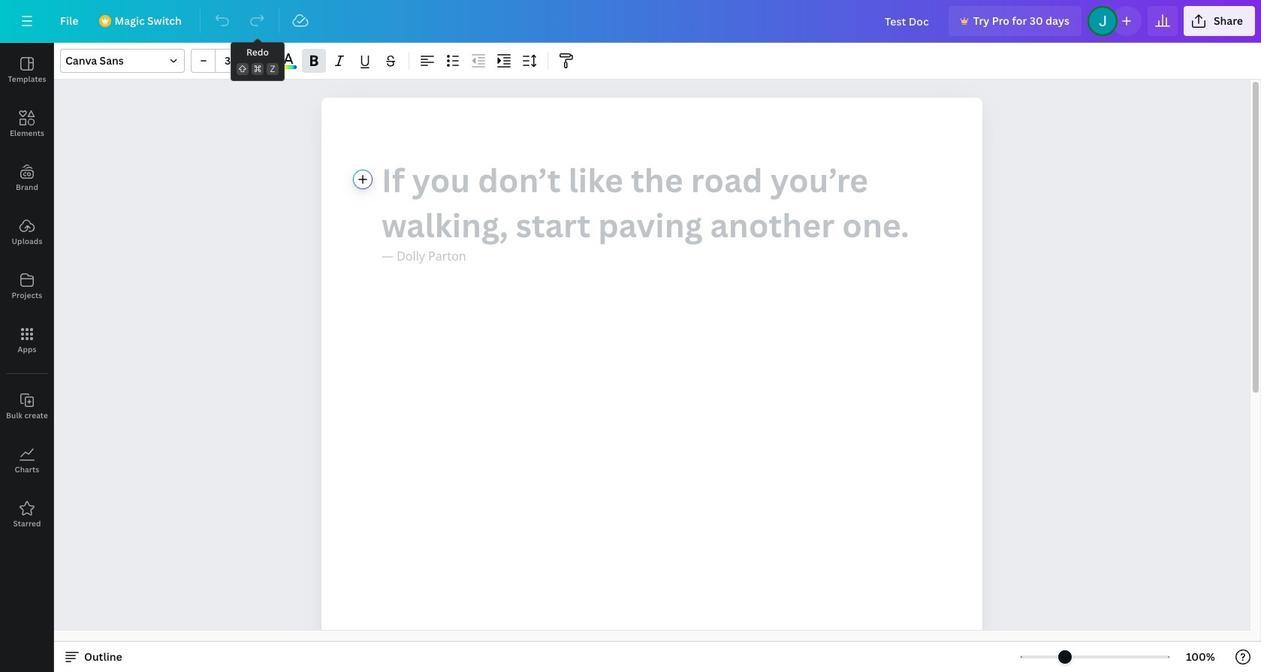 Task type: describe. For each thing, give the bounding box(es) containing it.
– – number field
[[220, 53, 241, 68]]

side panel tab list
[[0, 43, 54, 542]]



Task type: locate. For each thing, give the bounding box(es) containing it.
None text field
[[322, 98, 983, 672]]

Design title text field
[[873, 6, 943, 36]]

main menu bar
[[0, 0, 1261, 43]]

color range image
[[280, 66, 297, 69]]

group
[[191, 49, 270, 73]]

Zoom button
[[1177, 645, 1225, 669]]



Task type: vqa. For each thing, say whether or not it's contained in the screenshot.
Zoom button
yes



